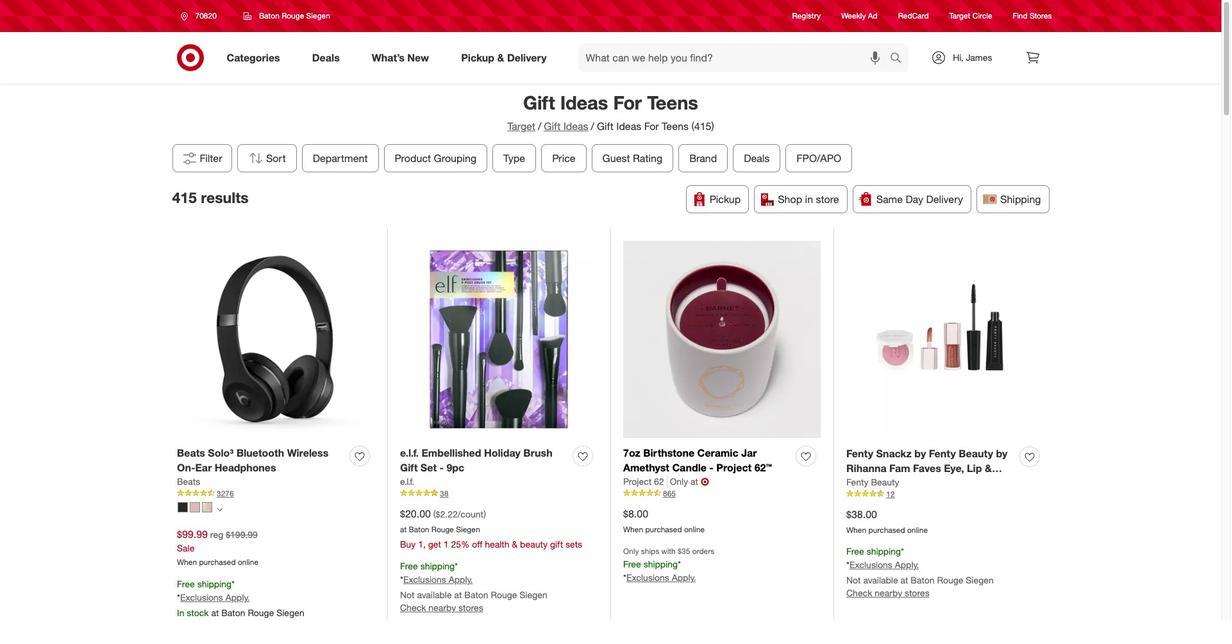 Task type: locate. For each thing, give the bounding box(es) containing it.
0 horizontal spatial check nearby stores button
[[400, 602, 483, 615]]

exclusions down $38.00 when purchased online
[[850, 560, 893, 571]]

0 horizontal spatial pickup
[[461, 51, 495, 64]]

1 vertical spatial beauty
[[871, 477, 900, 488]]

exclusions down 1,
[[403, 575, 446, 586]]

at left ¬ on the right bottom
[[691, 476, 698, 487]]

shipping inside only ships with $35 orders free shipping * * exclusions apply.
[[644, 560, 678, 570]]

beauty down highlighter
[[869, 492, 904, 504]]

not for $38.00
[[847, 575, 861, 586]]

0 horizontal spatial not
[[400, 590, 415, 601]]

1 vertical spatial e.l.f.
[[400, 476, 414, 487]]

0 vertical spatial not
[[847, 575, 861, 586]]

delivery inside button
[[926, 193, 963, 206]]

free shipping * * exclusions apply. not available at baton rouge siegen check nearby stores for $20.00
[[400, 561, 548, 614]]

categories
[[227, 51, 280, 64]]

only
[[670, 476, 688, 487], [623, 547, 639, 557]]

1 vertical spatial nearby
[[429, 603, 456, 614]]

1 horizontal spatial check nearby stores button
[[847, 588, 930, 600]]

free for e.l.f. embellished holiday brush gift set - 9pc
[[400, 561, 418, 572]]

deals down baton rouge siegen
[[312, 51, 340, 64]]

black image
[[178, 503, 188, 513]]

for up guest rating button
[[613, 91, 642, 114]]

at down 25%
[[454, 590, 462, 601]]

7oz birthstone ceramic jar amethyst candle - project 62™
[[623, 447, 772, 474]]

weekly
[[841, 11, 866, 21]]

rouge inside free shipping * * exclusions apply. in stock at  baton rouge siegen
[[248, 608, 274, 619]]

0 horizontal spatial delivery
[[507, 51, 547, 64]]

free down $38.00
[[847, 547, 864, 558]]

amethyst
[[623, 462, 670, 474]]

beats inside beats solo³ bluetooth wireless on-ear headphones
[[177, 447, 205, 460]]

pickup inside button
[[710, 193, 741, 206]]

set inside e.l.f. embellished holiday brush gift set - 9pc
[[421, 462, 437, 474]]

guest rating button
[[591, 144, 673, 172]]

1 horizontal spatial nearby
[[875, 588, 902, 599]]

apply. inside free shipping * * exclusions apply. in stock at  baton rouge siegen
[[226, 593, 250, 604]]

1 vertical spatial delivery
[[926, 193, 963, 206]]

1 horizontal spatial by
[[996, 448, 1008, 460]]

0 vertical spatial for
[[613, 91, 642, 114]]

fenty up ulta on the right of page
[[847, 477, 869, 488]]

0 horizontal spatial &
[[497, 51, 504, 64]]

off
[[472, 540, 482, 550]]

/ right target link
[[538, 120, 541, 133]]

1 vertical spatial stores
[[459, 603, 483, 614]]

project 62 only at ¬
[[623, 476, 709, 488]]

2 beats from the top
[[177, 476, 200, 487]]

1 horizontal spatial not
[[847, 575, 861, 586]]

shipping down $38.00 when purchased online
[[867, 547, 901, 558]]

when inside $8.00 when purchased online
[[623, 525, 643, 535]]

department
[[313, 152, 368, 165]]

0 horizontal spatial by
[[915, 448, 926, 460]]

beats
[[177, 447, 205, 460], [177, 476, 200, 487]]

$2.22
[[436, 509, 458, 520]]

rouge inside baton rouge siegen dropdown button
[[282, 11, 304, 21]]

0 vertical spatial stores
[[905, 588, 930, 599]]

1 horizontal spatial deals
[[744, 152, 770, 165]]

all colors element
[[217, 506, 223, 513]]

delivery for pickup & delivery
[[507, 51, 547, 64]]

free down $8.00
[[623, 560, 641, 570]]

0 vertical spatial e.l.f.
[[400, 447, 419, 460]]

865
[[663, 489, 676, 499]]

hi, james
[[953, 52, 992, 63]]

gift right target link
[[544, 120, 561, 133]]

fenty for fenty snackz by fenty beauty by rihanna fam faves eye, lip & highlighter set - 3.542oz/3pc - ulta beauty
[[847, 448, 874, 460]]

1 vertical spatial beats
[[177, 476, 200, 487]]

bluetooth
[[237, 447, 284, 460]]

pickup for pickup & delivery
[[461, 51, 495, 64]]

baton inside free shipping * * exclusions apply. in stock at  baton rouge siegen
[[221, 608, 245, 619]]

gift up target link
[[523, 91, 555, 114]]

2 horizontal spatial purchased
[[869, 526, 905, 535]]

purchased for $8.00
[[646, 525, 682, 535]]

online down $199.99 at left bottom
[[238, 558, 258, 568]]

brush
[[524, 447, 553, 460]]

1 horizontal spatial purchased
[[646, 525, 682, 535]]

when inside $38.00 when purchased online
[[847, 526, 867, 535]]

at inside free shipping * * exclusions apply. in stock at  baton rouge siegen
[[211, 608, 219, 619]]

when down $8.00
[[623, 525, 643, 535]]

exclusions for e.l.f. embellished holiday brush gift set - 9pc
[[403, 575, 446, 586]]

health
[[485, 540, 510, 550]]

exclusions
[[850, 560, 893, 571], [627, 573, 669, 584], [403, 575, 446, 586], [180, 593, 223, 604]]

gold image
[[202, 503, 212, 513]]

1 horizontal spatial for
[[644, 120, 659, 133]]

0 vertical spatial set
[[421, 462, 437, 474]]

1 horizontal spatial /
[[591, 120, 594, 133]]

1 horizontal spatial pickup
[[710, 193, 741, 206]]

e.l.f. embellished holiday brush gift set - 9pc image
[[400, 241, 598, 439], [400, 241, 598, 439]]

deals inside button
[[744, 152, 770, 165]]

free for fenty snackz by fenty beauty by rihanna fam faves eye, lip & highlighter set - 3.542oz/3pc - ulta beauty
[[847, 547, 864, 558]]

same day delivery
[[876, 193, 963, 206]]

0 horizontal spatial free shipping * * exclusions apply. not available at baton rouge siegen check nearby stores
[[400, 561, 548, 614]]

ideas
[[560, 91, 608, 114], [564, 120, 588, 133], [617, 120, 642, 133]]

apply. down $99.99 reg $199.99 sale when purchased online
[[226, 593, 250, 604]]

beats solo³ bluetooth wireless on-ear headphones image
[[177, 241, 375, 439], [177, 241, 375, 439]]

0 horizontal spatial purchased
[[199, 558, 236, 568]]

0 vertical spatial beats
[[177, 447, 205, 460]]

purchased inside $8.00 when purchased online
[[646, 525, 682, 535]]

embellished
[[422, 447, 481, 460]]

online for $38.00
[[907, 526, 928, 535]]

lip
[[967, 462, 982, 475]]

rouge inside $20.00 ( $2.22 /count ) at baton rouge siegen buy 1, get 1 25% off health & beauty gift sets
[[432, 525, 454, 535]]

0 vertical spatial check nearby stores button
[[847, 588, 930, 600]]

apply. for beats solo³ bluetooth wireless on-ear headphones
[[226, 593, 250, 604]]

online up "orders"
[[684, 525, 705, 535]]

ceramic
[[698, 447, 739, 460]]

set left 9pc
[[421, 462, 437, 474]]

0 vertical spatial check
[[847, 588, 873, 599]]

7oz
[[623, 447, 641, 460]]

target left circle
[[950, 11, 971, 21]]

highlighter
[[847, 477, 900, 490]]

0 horizontal spatial available
[[417, 590, 452, 601]]

free up in
[[177, 579, 195, 590]]

shipping
[[867, 547, 901, 558], [644, 560, 678, 570], [420, 561, 455, 572], [197, 579, 232, 590]]

check for $20.00
[[400, 603, 426, 614]]

when for $38.00
[[847, 526, 867, 535]]

0 horizontal spatial target
[[507, 120, 535, 133]]

apply. down $35
[[672, 573, 696, 584]]

pickup & delivery link
[[450, 44, 563, 72]]

at down $38.00 when purchased online
[[901, 575, 908, 586]]

ideas up gift ideas link
[[560, 91, 608, 114]]

/ right gift ideas link
[[591, 120, 594, 133]]

0 vertical spatial project
[[717, 462, 752, 474]]

1 horizontal spatial &
[[512, 540, 518, 550]]

apply. inside only ships with $35 orders free shipping * * exclusions apply.
[[672, 573, 696, 584]]

online down 12 link
[[907, 526, 928, 535]]

for up rating
[[644, 120, 659, 133]]

online for $8.00
[[684, 525, 705, 535]]

solo³
[[208, 447, 234, 460]]

shipping down with
[[644, 560, 678, 570]]

2 horizontal spatial when
[[847, 526, 867, 535]]

e.l.f. up e.l.f. link
[[400, 447, 419, 460]]

beats for beats solo³ bluetooth wireless on-ear headphones
[[177, 447, 205, 460]]

stores for $38.00
[[905, 588, 930, 599]]

filter button
[[172, 144, 232, 172]]

purchased
[[646, 525, 682, 535], [869, 526, 905, 535], [199, 558, 236, 568]]

1 vertical spatial &
[[985, 462, 992, 475]]

eye,
[[944, 462, 964, 475]]

beauty up 12
[[871, 477, 900, 488]]

1 vertical spatial only
[[623, 547, 639, 557]]

1 beats from the top
[[177, 447, 205, 460]]

shipping down get
[[420, 561, 455, 572]]

product grouping button
[[384, 144, 487, 172]]

0 horizontal spatial when
[[177, 558, 197, 568]]

exclusions down ships in the bottom right of the page
[[627, 573, 669, 584]]

1 horizontal spatial when
[[623, 525, 643, 535]]

at for fenty snackz by fenty beauty by rihanna fam faves eye, lip & highlighter set - 3.542oz/3pc - ulta beauty
[[901, 575, 908, 586]]

sale
[[177, 543, 195, 554]]

0 horizontal spatial set
[[421, 462, 437, 474]]

only left ships in the bottom right of the page
[[623, 547, 639, 557]]

beats down "on-" on the bottom left of page
[[177, 476, 200, 487]]

0 horizontal spatial stores
[[459, 603, 483, 614]]

0 horizontal spatial /
[[538, 120, 541, 133]]

at for e.l.f. embellished holiday brush gift set - 9pc
[[454, 590, 462, 601]]

12
[[886, 490, 895, 499]]

online inside $8.00 when purchased online
[[684, 525, 705, 535]]

target inside gift ideas for teens target / gift ideas / gift ideas for teens (415)
[[507, 120, 535, 133]]

at up buy
[[400, 525, 407, 535]]

weekly ad link
[[841, 11, 878, 22]]

exclusions inside free shipping * * exclusions apply. in stock at  baton rouge siegen
[[180, 593, 223, 604]]

1 horizontal spatial only
[[670, 476, 688, 487]]

exclusions inside only ships with $35 orders free shipping * * exclusions apply.
[[627, 573, 669, 584]]

exclusions apply. button down $38.00 when purchased online
[[850, 559, 919, 572]]

0 horizontal spatial deals
[[312, 51, 340, 64]]

fenty inside "fenty beauty" link
[[847, 477, 869, 488]]

7oz birthstone ceramic jar amethyst candle - project 62™ image
[[623, 241, 821, 439], [623, 241, 821, 439]]

1 horizontal spatial set
[[903, 477, 919, 490]]

purchased down $38.00
[[869, 526, 905, 535]]

exclusions apply. button for fenty snackz by fenty beauty by rihanna fam faves eye, lip & highlighter set - 3.542oz/3pc - ulta beauty
[[850, 559, 919, 572]]

exclusions for beats solo³ bluetooth wireless on-ear headphones
[[180, 593, 223, 604]]

gift up e.l.f. link
[[400, 462, 418, 474]]

find stores link
[[1013, 11, 1052, 22]]

categories link
[[216, 44, 296, 72]]

ideas up price
[[564, 120, 588, 133]]

e.l.f. embellished holiday brush gift set - 9pc
[[400, 447, 553, 474]]

all colors image
[[217, 507, 223, 513]]

purchased for $38.00
[[869, 526, 905, 535]]

0 vertical spatial &
[[497, 51, 504, 64]]

2 e.l.f. from the top
[[400, 476, 414, 487]]

deals for deals button
[[744, 152, 770, 165]]

0 vertical spatial deals
[[312, 51, 340, 64]]

free inside only ships with $35 orders free shipping * * exclusions apply.
[[623, 560, 641, 570]]

0 horizontal spatial check
[[400, 603, 426, 614]]

baton for fenty snackz by fenty beauty by rihanna fam faves eye, lip & highlighter set - 3.542oz/3pc - ulta beauty
[[911, 575, 935, 586]]

1 horizontal spatial delivery
[[926, 193, 963, 206]]

exclusions apply. button up 'stock'
[[180, 592, 250, 605]]

when down $38.00
[[847, 526, 867, 535]]

teens left (415)
[[662, 120, 689, 133]]

1 vertical spatial pickup
[[710, 193, 741, 206]]

exclusions apply. button down get
[[403, 574, 473, 587]]

available down get
[[417, 590, 452, 601]]

1 vertical spatial set
[[903, 477, 919, 490]]

free inside free shipping * * exclusions apply. in stock at  baton rouge siegen
[[177, 579, 195, 590]]

target up type 'button'
[[507, 120, 535, 133]]

2 vertical spatial beauty
[[869, 492, 904, 504]]

exclusions up 'stock'
[[180, 593, 223, 604]]

apply. down 25%
[[449, 575, 473, 586]]

beauty up the lip
[[959, 448, 993, 460]]

free shipping * * exclusions apply. not available at baton rouge siegen check nearby stores down $38.00 when purchased online
[[847, 547, 994, 599]]

search button
[[885, 44, 915, 74]]

0 horizontal spatial nearby
[[429, 603, 456, 614]]

&
[[497, 51, 504, 64], [985, 462, 992, 475], [512, 540, 518, 550]]

snackz
[[876, 448, 912, 460]]

1 vertical spatial check
[[400, 603, 426, 614]]

when down sale
[[177, 558, 197, 568]]

siegen for beats solo³ bluetooth wireless on-ear headphones
[[277, 608, 305, 619]]

0 vertical spatial teens
[[647, 91, 698, 114]]

filter
[[200, 152, 222, 165]]

fenty snackz by fenty beauty by rihanna fam faves eye, lip & highlighter set - 3.542oz/3pc - ulta beauty image
[[847, 241, 1045, 440], [847, 241, 1045, 440]]

70820
[[195, 11, 217, 21]]

beats for beats
[[177, 476, 200, 487]]

teens up (415)
[[647, 91, 698, 114]]

redcard
[[898, 11, 929, 21]]

wireless
[[287, 447, 329, 460]]

2 vertical spatial &
[[512, 540, 518, 550]]

at right 'stock'
[[211, 608, 219, 619]]

1 vertical spatial project
[[623, 476, 652, 487]]

project down jar
[[717, 462, 752, 474]]

only up 865
[[670, 476, 688, 487]]

purchased inside $38.00 when purchased online
[[869, 526, 905, 535]]

purchased up with
[[646, 525, 682, 535]]

siegen inside free shipping * * exclusions apply. in stock at  baton rouge siegen
[[277, 608, 305, 619]]

- inside 7oz birthstone ceramic jar amethyst candle - project 62™
[[710, 462, 714, 474]]

1 vertical spatial deals
[[744, 152, 770, 165]]

beauty
[[520, 540, 548, 550]]

1 vertical spatial target
[[507, 120, 535, 133]]

fenty up rihanna
[[847, 448, 874, 460]]

1 vertical spatial not
[[400, 590, 415, 601]]

1 vertical spatial available
[[417, 590, 452, 601]]

0 vertical spatial pickup
[[461, 51, 495, 64]]

check nearby stores button
[[847, 588, 930, 600], [400, 602, 483, 615]]

e.l.f. inside e.l.f. embellished holiday brush gift set - 9pc
[[400, 447, 419, 460]]

sort button
[[237, 144, 297, 172]]

shipping inside free shipping * * exclusions apply. in stock at  baton rouge siegen
[[197, 579, 232, 590]]

1,
[[418, 540, 426, 550]]

shop
[[778, 193, 802, 206]]

free for beats solo³ bluetooth wireless on-ear headphones
[[177, 579, 195, 590]]

1 horizontal spatial check
[[847, 588, 873, 599]]

415 results
[[172, 189, 249, 207]]

stock
[[187, 608, 209, 619]]

gift
[[523, 91, 555, 114], [544, 120, 561, 133], [597, 120, 614, 133], [400, 462, 418, 474]]

)
[[484, 509, 486, 520]]

2 horizontal spatial &
[[985, 462, 992, 475]]

available down $38.00 when purchased online
[[864, 575, 898, 586]]

0 horizontal spatial only
[[623, 547, 639, 557]]

pickup right new
[[461, 51, 495, 64]]

& inside 'fenty snackz by fenty beauty by rihanna fam faves eye, lip & highlighter set - 3.542oz/3pc - ulta beauty'
[[985, 462, 992, 475]]

set down fam
[[903, 477, 919, 490]]

0 vertical spatial delivery
[[507, 51, 547, 64]]

38 link
[[400, 488, 598, 500]]

online inside $38.00 when purchased online
[[907, 526, 928, 535]]

2 horizontal spatial online
[[907, 526, 928, 535]]

new
[[407, 51, 429, 64]]

circle
[[973, 11, 993, 21]]

shipping up 'stock'
[[197, 579, 232, 590]]

1 horizontal spatial free shipping * * exclusions apply. not available at baton rouge siegen check nearby stores
[[847, 547, 994, 599]]

what's new
[[372, 51, 429, 64]]

1 e.l.f. from the top
[[400, 447, 419, 460]]

1 vertical spatial teens
[[662, 120, 689, 133]]

7oz birthstone ceramic jar amethyst candle - project 62™ link
[[623, 446, 791, 476]]

1 horizontal spatial target
[[950, 11, 971, 21]]

pickup down the 'brand'
[[710, 193, 741, 206]]

project down amethyst
[[623, 476, 652, 487]]

- down the ceramic
[[710, 462, 714, 474]]

$99.99 reg $199.99 sale when purchased online
[[177, 528, 258, 568]]

1 / from the left
[[538, 120, 541, 133]]

e.l.f. link
[[400, 476, 414, 488]]

1 horizontal spatial online
[[684, 525, 705, 535]]

apply. down $38.00 when purchased online
[[895, 560, 919, 571]]

free shipping * * exclusions apply. not available at baton rouge siegen check nearby stores down off
[[400, 561, 548, 614]]

project inside 7oz birthstone ceramic jar amethyst candle - project 62™
[[717, 462, 752, 474]]

only inside project 62 only at ¬
[[670, 476, 688, 487]]

0 vertical spatial only
[[670, 476, 688, 487]]

apply. for fenty snackz by fenty beauty by rihanna fam faves eye, lip & highlighter set - 3.542oz/3pc - ulta beauty
[[895, 560, 919, 571]]

project
[[717, 462, 752, 474], [623, 476, 652, 487]]

0 vertical spatial target
[[950, 11, 971, 21]]

free down buy
[[400, 561, 418, 572]]

0 vertical spatial nearby
[[875, 588, 902, 599]]

0 horizontal spatial project
[[623, 476, 652, 487]]

e.l.f. up '$20.00'
[[400, 476, 414, 487]]

1 horizontal spatial project
[[717, 462, 752, 474]]

1 horizontal spatial stores
[[905, 588, 930, 599]]

nearby for $20.00
[[429, 603, 456, 614]]

purchased down reg
[[199, 558, 236, 568]]

$99.99
[[177, 528, 208, 541]]

1 horizontal spatial available
[[864, 575, 898, 586]]

birthstone
[[643, 447, 695, 460]]

0 vertical spatial available
[[864, 575, 898, 586]]

$20.00 ( $2.22 /count ) at baton rouge siegen buy 1, get 1 25% off health & beauty gift sets
[[400, 508, 582, 550]]

in
[[177, 608, 184, 619]]

e.l.f.
[[400, 447, 419, 460], [400, 476, 414, 487]]

beats up "on-" on the bottom left of page
[[177, 447, 205, 460]]

1 vertical spatial check nearby stores button
[[400, 602, 483, 615]]

fenty
[[847, 448, 874, 460], [929, 448, 956, 460], [847, 477, 869, 488]]

0 horizontal spatial online
[[238, 558, 258, 568]]

e.l.f. for e.l.f. embellished holiday brush gift set - 9pc
[[400, 447, 419, 460]]

deals right the 'brand'
[[744, 152, 770, 165]]

siegen
[[306, 11, 330, 21], [456, 525, 480, 535], [966, 575, 994, 586], [520, 590, 548, 601], [277, 608, 305, 619]]

- left 9pc
[[440, 462, 444, 474]]



Task type: vqa. For each thing, say whether or not it's contained in the screenshot.
the topmost the Pickup
yes



Task type: describe. For each thing, give the bounding box(es) containing it.
deals link
[[301, 44, 356, 72]]

rouge for e.l.f. embellished holiday brush gift set - 9pc
[[491, 590, 517, 601]]

- inside e.l.f. embellished holiday brush gift set - 9pc
[[440, 462, 444, 474]]

& inside $20.00 ( $2.22 /count ) at baton rouge siegen buy 1, get 1 25% off health & beauty gift sets
[[512, 540, 518, 550]]

3276
[[217, 489, 234, 499]]

weekly ad
[[841, 11, 878, 21]]

check nearby stores button for $38.00
[[847, 588, 930, 600]]

shipping
[[1001, 193, 1041, 206]]

$35
[[678, 547, 690, 557]]

baton rouge siegen button
[[235, 4, 339, 28]]

shipping for beats solo³ bluetooth wireless on-ear headphones
[[197, 579, 232, 590]]

on-
[[177, 462, 195, 474]]

exclusions apply. button for e.l.f. embellished holiday brush gift set - 9pc
[[403, 574, 473, 587]]

product
[[395, 152, 431, 165]]

target link
[[507, 120, 535, 133]]

holiday
[[484, 447, 521, 460]]

baton inside dropdown button
[[259, 11, 280, 21]]

exclusions apply. button for beats solo³ bluetooth wireless on-ear headphones
[[180, 592, 250, 605]]

set inside 'fenty snackz by fenty beauty by rihanna fam faves eye, lip & highlighter set - 3.542oz/3pc - ulta beauty'
[[903, 477, 919, 490]]

day
[[906, 193, 924, 206]]

shipping for e.l.f. embellished holiday brush gift set - 9pc
[[420, 561, 455, 572]]

62
[[654, 476, 664, 487]]

reg
[[210, 530, 223, 540]]

at for beats solo³ bluetooth wireless on-ear headphones
[[211, 608, 219, 619]]

exclusions apply. button down with
[[627, 572, 696, 585]]

1 vertical spatial for
[[644, 120, 659, 133]]

- right 3.542oz/3pc
[[991, 477, 995, 490]]

e.l.f. for e.l.f.
[[400, 476, 414, 487]]

e.l.f. embellished holiday brush gift set - 9pc link
[[400, 446, 568, 476]]

gift ideas link
[[544, 120, 588, 133]]

pickup for pickup
[[710, 193, 741, 206]]

0 horizontal spatial for
[[613, 91, 642, 114]]

38
[[440, 489, 449, 499]]

shop in store button
[[754, 185, 848, 213]]

$8.00 when purchased online
[[623, 508, 705, 535]]

pickup button
[[686, 185, 749, 213]]

baton inside $20.00 ( $2.22 /count ) at baton rouge siegen buy 1, get 1 25% off health & beauty gift sets
[[409, 525, 429, 535]]

25%
[[451, 540, 470, 550]]

deals button
[[733, 144, 780, 172]]

fenty up eye,
[[929, 448, 956, 460]]

pickup & delivery
[[461, 51, 547, 64]]

headphones
[[215, 462, 276, 474]]

project inside project 62 only at ¬
[[623, 476, 652, 487]]

beats solo³ bluetooth wireless on-ear headphones link
[[177, 446, 344, 476]]

$38.00
[[847, 508, 877, 521]]

fenty snackz by fenty beauty by rihanna fam faves eye, lip & highlighter set - 3.542oz/3pc - ulta beauty link
[[847, 447, 1015, 504]]

62™
[[755, 462, 772, 474]]

$8.00
[[623, 508, 648, 521]]

type
[[503, 152, 525, 165]]

results
[[201, 189, 249, 207]]

$199.99
[[226, 530, 258, 540]]

rouge for beats solo³ bluetooth wireless on-ear headphones
[[248, 608, 274, 619]]

search
[[885, 52, 915, 65]]

brand
[[689, 152, 717, 165]]

fenty beauty link
[[847, 476, 900, 489]]

at inside $20.00 ( $2.22 /count ) at baton rouge siegen buy 1, get 1 25% off health & beauty gift sets
[[400, 525, 407, 535]]

james
[[966, 52, 992, 63]]

only ships with $35 orders free shipping * * exclusions apply.
[[623, 547, 715, 584]]

2 / from the left
[[591, 120, 594, 133]]

$20.00
[[400, 508, 431, 521]]

rating
[[633, 152, 662, 165]]

rose gold image
[[190, 503, 200, 513]]

ear
[[195, 462, 212, 474]]

fpo/apo button
[[786, 144, 852, 172]]

jar
[[741, 447, 757, 460]]

price
[[552, 152, 575, 165]]

ideas up guest rating button
[[617, 120, 642, 133]]

865 link
[[623, 488, 821, 500]]

sort
[[266, 152, 286, 165]]

candle
[[672, 462, 707, 474]]

free shipping * * exclusions apply. not available at baton rouge siegen check nearby stores for $38.00
[[847, 547, 994, 599]]

guest rating
[[602, 152, 662, 165]]

purchased inside $99.99 reg $199.99 sale when purchased online
[[199, 558, 236, 568]]

free shipping * * exclusions apply. in stock at  baton rouge siegen
[[177, 579, 305, 619]]

hi,
[[953, 52, 964, 63]]

stores for $20.00
[[459, 603, 483, 614]]

at inside project 62 only at ¬
[[691, 476, 698, 487]]

type button
[[492, 144, 536, 172]]

fenty beauty
[[847, 477, 900, 488]]

available for $20.00
[[417, 590, 452, 601]]

fam
[[890, 462, 910, 475]]

1 by from the left
[[915, 448, 926, 460]]

shipping button
[[977, 185, 1050, 213]]

siegen for e.l.f. embellished holiday brush gift set - 9pc
[[520, 590, 548, 601]]

store
[[816, 193, 839, 206]]

brand button
[[678, 144, 728, 172]]

what's new link
[[361, 44, 445, 72]]

0 vertical spatial beauty
[[959, 448, 993, 460]]

70820 button
[[172, 4, 230, 28]]

not for $20.00
[[400, 590, 415, 601]]

rouge for fenty snackz by fenty beauty by rihanna fam faves eye, lip & highlighter set - 3.542oz/3pc - ulta beauty
[[937, 575, 964, 586]]

(415)
[[692, 120, 714, 133]]

gift up guest
[[597, 120, 614, 133]]

gift inside e.l.f. embellished holiday brush gift set - 9pc
[[400, 462, 418, 474]]

gift
[[550, 540, 563, 550]]

available for $38.00
[[864, 575, 898, 586]]

check for $38.00
[[847, 588, 873, 599]]

beats link
[[177, 476, 200, 488]]

baton for e.l.f. embellished holiday brush gift set - 9pc
[[465, 590, 488, 601]]

delivery for same day delivery
[[926, 193, 963, 206]]

What can we help you find? suggestions appear below search field
[[578, 44, 894, 72]]

registry link
[[792, 11, 821, 22]]

shipping for fenty snackz by fenty beauty by rihanna fam faves eye, lip & highlighter set - 3.542oz/3pc - ulta beauty
[[867, 547, 901, 558]]

sets
[[566, 540, 582, 550]]

baton for beats solo³ bluetooth wireless on-ear headphones
[[221, 608, 245, 619]]

stores
[[1030, 11, 1052, 21]]

/count
[[458, 509, 484, 520]]

deals for deals link
[[312, 51, 340, 64]]

baton rouge siegen
[[259, 11, 330, 21]]

ad
[[868, 11, 878, 21]]

buy
[[400, 540, 416, 550]]

redcard link
[[898, 11, 929, 22]]

when inside $99.99 reg $199.99 sale when purchased online
[[177, 558, 197, 568]]

price button
[[541, 144, 586, 172]]

nearby for $38.00
[[875, 588, 902, 599]]

project 62 link
[[623, 476, 667, 488]]

check nearby stores button for $20.00
[[400, 602, 483, 615]]

- down faves in the right bottom of the page
[[922, 477, 926, 490]]

fenty for fenty beauty
[[847, 477, 869, 488]]

fenty snackz by fenty beauty by rihanna fam faves eye, lip & highlighter set - 3.542oz/3pc - ulta beauty
[[847, 448, 1008, 504]]

apply. for e.l.f. embellished holiday brush gift set - 9pc
[[449, 575, 473, 586]]

1
[[444, 540, 449, 550]]

3276 link
[[177, 488, 375, 500]]

only inside only ships with $35 orders free shipping * * exclusions apply.
[[623, 547, 639, 557]]

what's
[[372, 51, 405, 64]]

2 by from the left
[[996, 448, 1008, 460]]

same
[[876, 193, 903, 206]]

siegen inside dropdown button
[[306, 11, 330, 21]]

fpo/apo
[[797, 152, 841, 165]]

registry
[[792, 11, 821, 21]]

when for $8.00
[[623, 525, 643, 535]]

siegen for fenty snackz by fenty beauty by rihanna fam faves eye, lip & highlighter set - 3.542oz/3pc - ulta beauty
[[966, 575, 994, 586]]

online inside $99.99 reg $199.99 sale when purchased online
[[238, 558, 258, 568]]

exclusions for fenty snackz by fenty beauty by rihanna fam faves eye, lip & highlighter set - 3.542oz/3pc - ulta beauty
[[850, 560, 893, 571]]

3.542oz/3pc
[[929, 477, 988, 490]]

siegen inside $20.00 ( $2.22 /count ) at baton rouge siegen buy 1, get 1 25% off health & beauty gift sets
[[456, 525, 480, 535]]

target inside target circle link
[[950, 11, 971, 21]]



